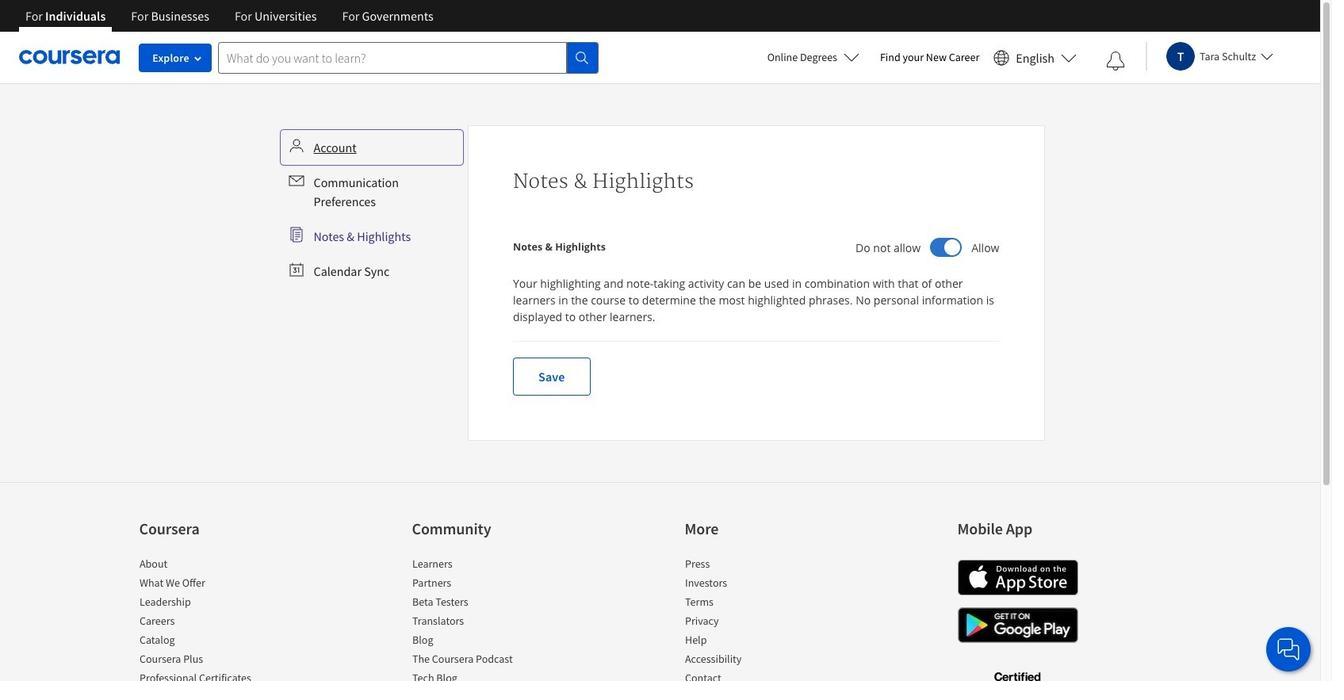 Task type: locate. For each thing, give the bounding box(es) containing it.
download on the app store image
[[958, 560, 1079, 596]]

1 horizontal spatial list
[[412, 556, 547, 682]]

notes & highlights switch
[[931, 238, 963, 257]]

1 list from the left
[[139, 556, 274, 682]]

coursera image
[[19, 45, 120, 70]]

2 list from the left
[[412, 556, 547, 682]]

None search field
[[218, 42, 599, 73]]

get it on google play image
[[958, 608, 1079, 643]]

list
[[139, 556, 274, 682], [412, 556, 547, 682], [685, 556, 820, 682]]

banner navigation
[[13, 0, 446, 44]]

notes & highlights image
[[945, 240, 961, 255]]

2 horizontal spatial list
[[685, 556, 820, 682]]

0 horizontal spatial list
[[139, 556, 274, 682]]

list item
[[139, 556, 274, 575], [412, 556, 547, 575], [685, 556, 820, 575], [139, 575, 274, 594], [412, 575, 547, 594], [685, 575, 820, 594], [139, 594, 274, 613], [412, 594, 547, 613], [685, 594, 820, 613], [139, 613, 274, 632], [412, 613, 547, 632], [685, 613, 820, 632], [139, 632, 274, 651], [412, 632, 547, 651], [685, 632, 820, 651], [139, 651, 274, 670], [412, 651, 547, 670], [685, 651, 820, 670], [139, 670, 274, 682], [412, 670, 547, 682], [685, 670, 820, 682]]

menu
[[282, 132, 462, 287]]



Task type: vqa. For each thing, say whether or not it's contained in the screenshot.
What related to Install Python and write your first program
no



Task type: describe. For each thing, give the bounding box(es) containing it.
allow notes & highlights element
[[513, 236, 606, 259]]

What do you want to learn? text field
[[218, 42, 567, 73]]

logo of certified b corporation image
[[985, 663, 1051, 682]]

3 list from the left
[[685, 556, 820, 682]]



